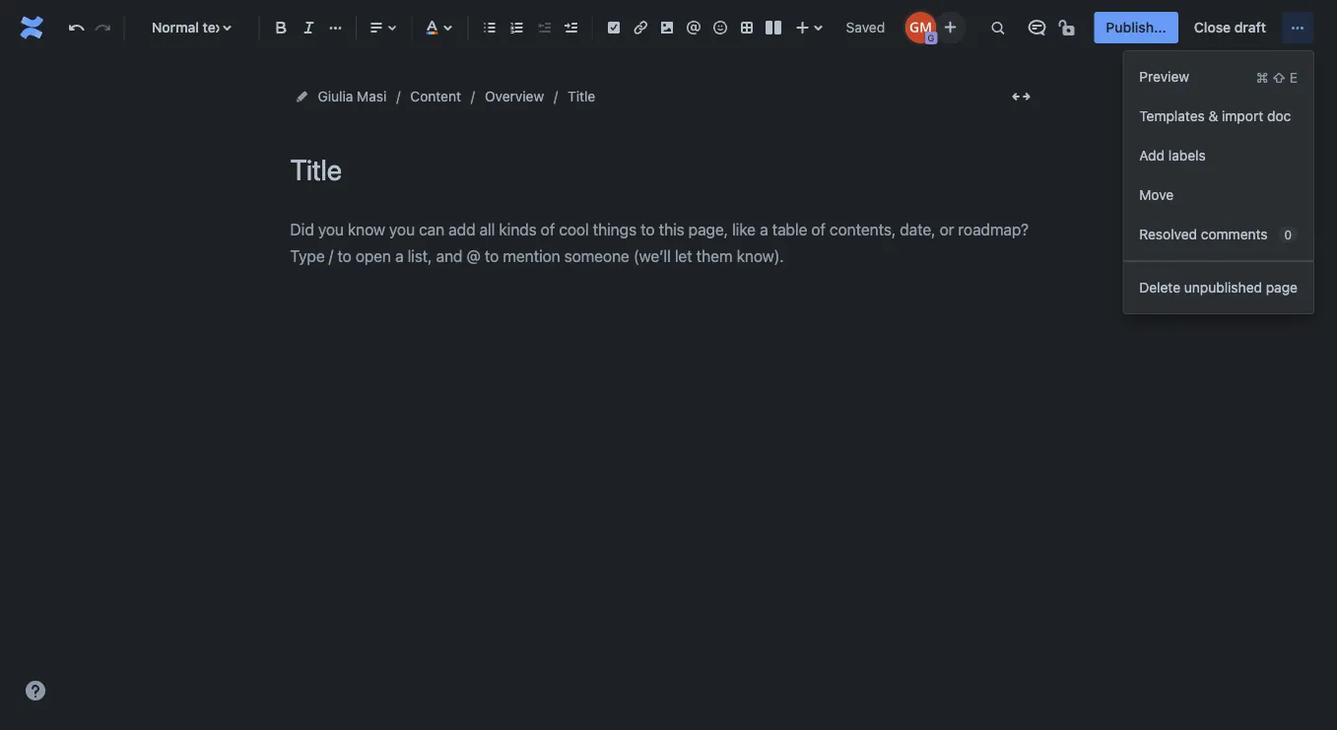 Task type: vqa. For each thing, say whether or not it's contained in the screenshot.
"⌘"
yes



Task type: locate. For each thing, give the bounding box(es) containing it.
title
[[568, 88, 595, 104]]

move
[[1139, 187, 1174, 203]]

invite to edit image
[[939, 15, 962, 39]]

giulia masi image
[[905, 12, 937, 43]]

delete unpublished page
[[1139, 279, 1298, 296]]

close
[[1194, 19, 1231, 35]]

comments
[[1201, 226, 1268, 242]]

&
[[1209, 108, 1218, 124]]

menu containing preview
[[1124, 51, 1314, 313]]

outdent ⇧tab image
[[532, 16, 556, 39]]

delete unpublished page button
[[1124, 268, 1314, 307]]

giulia masi
[[318, 88, 387, 104]]

undo ⌘z image
[[64, 16, 88, 39]]

align left image
[[365, 16, 388, 39]]

group
[[1124, 51, 1314, 260]]

content link
[[410, 85, 461, 108]]

bold ⌘b image
[[270, 16, 293, 39]]

emoji image
[[708, 16, 732, 39]]

more formatting image
[[323, 16, 347, 39]]

link image
[[629, 16, 652, 39]]

masi
[[357, 88, 387, 104]]

menu
[[1124, 51, 1314, 313]]

layouts image
[[762, 16, 785, 39]]

redo ⌘⇧z image
[[91, 16, 115, 39]]

close draft
[[1194, 19, 1266, 35]]

numbered list ⌘⇧7 image
[[505, 16, 529, 39]]

⌘ ⇧ e
[[1256, 69, 1298, 85]]

normal
[[152, 19, 199, 35]]

labels
[[1169, 147, 1206, 164]]

table image
[[735, 16, 759, 39]]

⇧
[[1273, 69, 1286, 85]]

make page full-width image
[[1010, 85, 1033, 108]]

publish...
[[1106, 19, 1167, 35]]

resolved comments
[[1139, 226, 1268, 242]]

normal text
[[152, 19, 228, 35]]

⌘
[[1256, 69, 1269, 85]]

italic ⌘i image
[[297, 16, 321, 39]]

e
[[1290, 69, 1298, 85]]

move this page image
[[294, 89, 310, 104]]

close draft button
[[1182, 12, 1278, 43]]



Task type: describe. For each thing, give the bounding box(es) containing it.
add image, video, or file image
[[655, 16, 679, 39]]

delete
[[1139, 279, 1181, 296]]

more image
[[1286, 16, 1310, 39]]

add
[[1139, 147, 1165, 164]]

draft
[[1235, 19, 1266, 35]]

overview link
[[485, 85, 544, 108]]

templates & import doc
[[1139, 108, 1291, 124]]

resolved
[[1139, 226, 1197, 242]]

templates
[[1139, 108, 1205, 124]]

0
[[1284, 228, 1292, 241]]

giulia masi link
[[318, 85, 387, 108]]

mention image
[[682, 16, 706, 39]]

overview
[[485, 88, 544, 104]]

comment icon image
[[1025, 16, 1049, 39]]

unpublished
[[1184, 279, 1262, 296]]

import
[[1222, 108, 1264, 124]]

normal text button
[[133, 6, 251, 49]]

doc
[[1267, 108, 1291, 124]]

text
[[203, 19, 228, 35]]

confluence image
[[16, 12, 47, 43]]

find and replace image
[[986, 16, 1009, 39]]

add labels
[[1139, 147, 1206, 164]]

page
[[1266, 279, 1298, 296]]

publish... button
[[1094, 12, 1178, 43]]

saved
[[846, 19, 885, 35]]

content
[[410, 88, 461, 104]]

move button
[[1124, 175, 1314, 215]]

add labels button
[[1124, 136, 1314, 175]]

preview
[[1139, 68, 1189, 85]]

Give this page a title text field
[[290, 154, 1039, 186]]

no restrictions image
[[1057, 16, 1080, 39]]

Main content area, start typing to enter text. text field
[[290, 216, 1039, 270]]

templates & import doc button
[[1124, 97, 1314, 136]]

giulia
[[318, 88, 353, 104]]

indent tab image
[[559, 16, 583, 39]]

title link
[[568, 85, 595, 108]]

confluence image
[[16, 12, 47, 43]]

bullet list ⌘⇧8 image
[[478, 16, 502, 39]]

group containing preview
[[1124, 51, 1314, 260]]

action item image
[[602, 16, 626, 39]]

help image
[[24, 679, 47, 703]]



